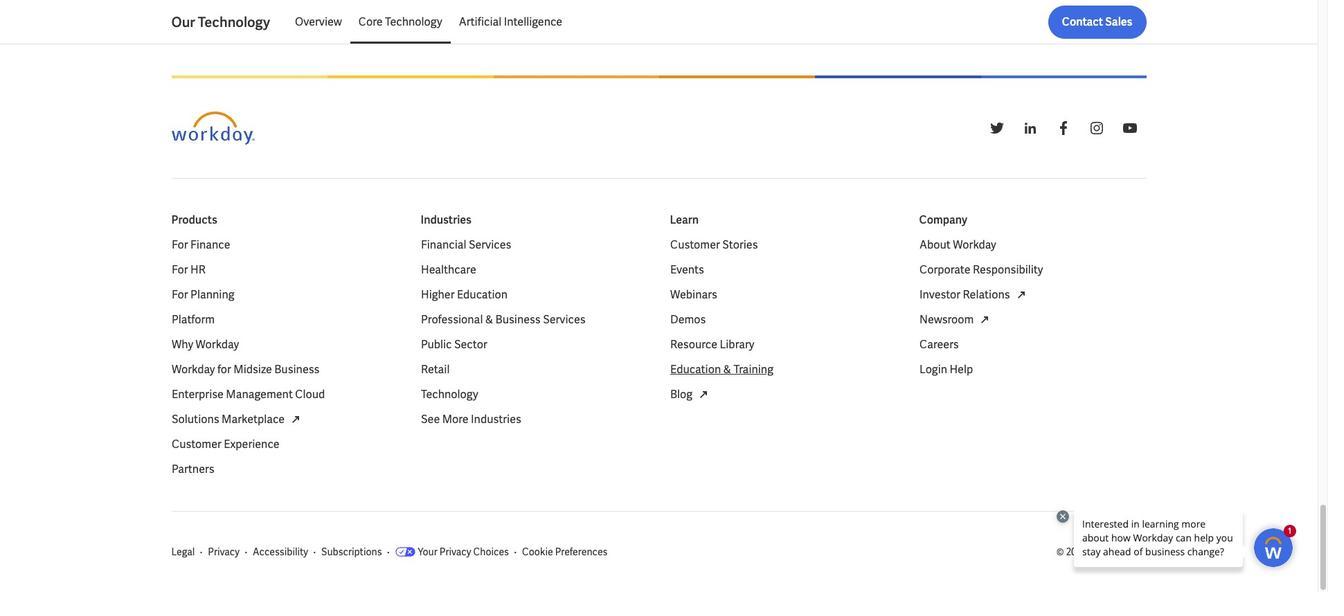 Task type: vqa. For each thing, say whether or not it's contained in the screenshot.
the Customers
no



Task type: describe. For each thing, give the bounding box(es) containing it.
contact sales link
[[1048, 6, 1147, 39]]

customer for customer experience
[[171, 437, 221, 451]]

for for for finance
[[171, 237, 188, 252]]

industries inside see more industries link
[[471, 412, 521, 426]]

customer experience link
[[171, 436, 279, 453]]

customer stories link
[[670, 237, 758, 253]]

public sector link
[[421, 336, 487, 353]]

our technology link
[[171, 12, 287, 32]]

finance
[[190, 237, 230, 252]]

legal
[[171, 545, 195, 558]]

customer stories
[[670, 237, 758, 252]]

our technology
[[171, 13, 270, 31]]

about workday
[[919, 237, 996, 252]]

resource library link
[[670, 336, 754, 353]]

list for learn
[[670, 237, 897, 403]]

accessibility
[[253, 545, 308, 558]]

hr
[[190, 262, 205, 277]]

see more industries
[[421, 412, 521, 426]]

solutions marketplace link
[[171, 411, 304, 428]]

for for for hr
[[171, 262, 188, 277]]

workday for why workday
[[195, 337, 239, 352]]

opens in a new tab image for newsroom
[[976, 311, 993, 328]]

for finance link
[[171, 237, 230, 253]]

0 vertical spatial education
[[457, 287, 507, 302]]

retail link
[[421, 361, 449, 378]]

management
[[226, 387, 293, 401]]

see
[[421, 412, 440, 426]]

workday for about workday
[[953, 237, 996, 252]]

library
[[720, 337, 754, 352]]

relations
[[963, 287, 1010, 302]]

intelligence
[[504, 15, 562, 29]]

artificial intelligence link
[[451, 6, 571, 39]]

experience
[[224, 437, 279, 451]]

help
[[949, 362, 973, 377]]

midsize
[[233, 362, 272, 377]]

opens in a new tab image for investor relations
[[1013, 286, 1029, 303]]

workday for midsize business
[[171, 362, 319, 377]]

workday,
[[1089, 545, 1129, 558]]

1 vertical spatial services
[[543, 312, 585, 327]]

financial services
[[421, 237, 511, 252]]

why workday link
[[171, 336, 239, 353]]

our
[[171, 13, 195, 31]]

go to the homepage image
[[171, 111, 255, 145]]

healthcare
[[421, 262, 476, 277]]

core
[[359, 15, 383, 29]]

see more industries link
[[421, 411, 521, 428]]

login help link
[[919, 361, 973, 378]]

technology link
[[421, 386, 478, 403]]

enterprise
[[171, 387, 223, 401]]

1 horizontal spatial education
[[670, 362, 721, 377]]

professional
[[421, 312, 483, 327]]

your privacy choices link
[[395, 545, 509, 559]]

why workday
[[171, 337, 239, 352]]

0 vertical spatial services
[[468, 237, 511, 252]]

education & training
[[670, 362, 773, 377]]

cookie
[[522, 545, 553, 558]]

go to linkedin image
[[1022, 120, 1038, 136]]

inc.
[[1131, 545, 1147, 558]]

list for industries
[[421, 237, 648, 428]]

technology for core technology
[[385, 15, 442, 29]]

overview link
[[287, 6, 350, 39]]

go to youtube image
[[1122, 120, 1138, 136]]

1 horizontal spatial business
[[495, 312, 540, 327]]

about workday link
[[919, 237, 996, 253]]

higher
[[421, 287, 454, 302]]

for hr
[[171, 262, 205, 277]]

careers link
[[919, 336, 959, 353]]

higher education
[[421, 287, 507, 302]]

artificial intelligence
[[459, 15, 562, 29]]

blog
[[670, 387, 692, 401]]

demos link
[[670, 311, 706, 328]]

stories
[[722, 237, 758, 252]]

partners link
[[171, 461, 214, 478]]

education & training link
[[670, 361, 773, 378]]

corporate
[[919, 262, 970, 277]]

customer experience
[[171, 437, 279, 451]]

learn
[[670, 212, 699, 227]]



Task type: locate. For each thing, give the bounding box(es) containing it.
business up cloud at the bottom
[[274, 362, 319, 377]]

go to instagram image
[[1088, 120, 1105, 136]]

your
[[418, 545, 438, 558]]

1 vertical spatial &
[[723, 362, 731, 377]]

cloud
[[295, 387, 325, 401]]

list for company
[[919, 237, 1147, 378]]

retail
[[421, 362, 449, 377]]

0 horizontal spatial education
[[457, 287, 507, 302]]

1 horizontal spatial opens in a new tab image
[[695, 386, 712, 403]]

0 horizontal spatial opens in a new tab image
[[976, 311, 993, 328]]

opens in a new tab image for blog
[[695, 386, 712, 403]]

0 vertical spatial &
[[485, 312, 493, 327]]

workday up 'for'
[[195, 337, 239, 352]]

subscriptions link
[[321, 545, 382, 559]]

webinars
[[670, 287, 717, 302]]

list containing overview
[[287, 6, 1147, 39]]

1 horizontal spatial services
[[543, 312, 585, 327]]

0 horizontal spatial opens in a new tab image
[[287, 411, 304, 428]]

contact sales
[[1062, 15, 1133, 29]]

investor
[[919, 287, 960, 302]]

blog link
[[670, 386, 712, 403]]

0 vertical spatial industries
[[421, 212, 472, 227]]

for finance
[[171, 237, 230, 252]]

opens in a new tab image for solutions marketplace
[[287, 411, 304, 428]]

menu
[[287, 6, 571, 39]]

© 2023 workday, inc.
[[1057, 545, 1147, 558]]

1 horizontal spatial privacy
[[440, 545, 471, 558]]

platform
[[171, 312, 214, 327]]

contact
[[1062, 15, 1103, 29]]

cookie preferences link
[[522, 545, 608, 559]]

list
[[287, 6, 1147, 39], [171, 237, 399, 478], [421, 237, 648, 428], [670, 237, 897, 403], [919, 237, 1147, 378]]

core technology
[[359, 15, 442, 29]]

workday up corporate responsibility
[[953, 237, 996, 252]]

opens in a new tab image
[[1013, 286, 1029, 303], [976, 311, 993, 328]]

1 vertical spatial customer
[[171, 437, 221, 451]]

technology right our
[[198, 13, 270, 31]]

for down for hr link
[[171, 287, 188, 302]]

overview
[[295, 15, 342, 29]]

newsroom
[[919, 312, 974, 327]]

enterprise management cloud
[[171, 387, 325, 401]]

platform link
[[171, 311, 214, 328]]

opens in a new tab image
[[695, 386, 712, 403], [287, 411, 304, 428]]

1 for from the top
[[171, 237, 188, 252]]

0 horizontal spatial business
[[274, 362, 319, 377]]

2023
[[1066, 545, 1087, 558]]

solutions
[[171, 412, 219, 426]]

education up professional & business services
[[457, 287, 507, 302]]

& for professional
[[485, 312, 493, 327]]

enterprise management cloud link
[[171, 386, 325, 403]]

for
[[217, 362, 231, 377]]

2 for from the top
[[171, 262, 188, 277]]

planning
[[190, 287, 234, 302]]

1 vertical spatial workday
[[195, 337, 239, 352]]

accessibility link
[[253, 545, 308, 559]]

0 vertical spatial for
[[171, 237, 188, 252]]

education
[[457, 287, 507, 302], [670, 362, 721, 377]]

2 vertical spatial workday
[[171, 362, 215, 377]]

list containing financial services
[[421, 237, 648, 428]]

legal link
[[171, 545, 195, 559]]

technology right the core
[[385, 15, 442, 29]]

login help
[[919, 362, 973, 377]]

1 vertical spatial opens in a new tab image
[[976, 311, 993, 328]]

responsibility
[[973, 262, 1043, 277]]

for for for planning
[[171, 287, 188, 302]]

opens in a new tab image down relations
[[976, 311, 993, 328]]

for
[[171, 237, 188, 252], [171, 262, 188, 277], [171, 287, 188, 302]]

go to twitter image
[[989, 120, 1005, 136]]

privacy right your
[[440, 545, 471, 558]]

for hr link
[[171, 262, 205, 278]]

0 vertical spatial business
[[495, 312, 540, 327]]

3 for from the top
[[171, 287, 188, 302]]

choices
[[473, 545, 509, 558]]

workday up enterprise
[[171, 362, 215, 377]]

workday for midsize business link
[[171, 361, 319, 378]]

privacy link
[[208, 545, 240, 559]]

investor relations
[[919, 287, 1010, 302]]

for planning
[[171, 287, 234, 302]]

opens in a new tab image right blog
[[695, 386, 712, 403]]

professional & business services link
[[421, 311, 585, 328]]

& up sector
[[485, 312, 493, 327]]

customer
[[670, 237, 720, 252], [171, 437, 221, 451]]

your privacy choices
[[418, 545, 509, 558]]

technology up more
[[421, 387, 478, 401]]

corporate responsibility link
[[919, 262, 1043, 278]]

login
[[919, 362, 947, 377]]

privacy right the legal link
[[208, 545, 240, 558]]

0 vertical spatial opens in a new tab image
[[1013, 286, 1029, 303]]

corporate responsibility
[[919, 262, 1043, 277]]

0 horizontal spatial services
[[468, 237, 511, 252]]

for planning link
[[171, 286, 234, 303]]

public sector
[[421, 337, 487, 352]]

education down resource
[[670, 362, 721, 377]]

1 vertical spatial education
[[670, 362, 721, 377]]

financial
[[421, 237, 466, 252]]

1 vertical spatial industries
[[471, 412, 521, 426]]

0 vertical spatial customer
[[670, 237, 720, 252]]

1 privacy from the left
[[208, 545, 240, 558]]

0 horizontal spatial customer
[[171, 437, 221, 451]]

training
[[733, 362, 773, 377]]

list containing for finance
[[171, 237, 399, 478]]

core technology link
[[350, 6, 451, 39]]

0 horizontal spatial privacy
[[208, 545, 240, 558]]

0 vertical spatial opens in a new tab image
[[695, 386, 712, 403]]

why
[[171, 337, 193, 352]]

menu containing overview
[[287, 6, 571, 39]]

2 privacy from the left
[[440, 545, 471, 558]]

customer down solutions
[[171, 437, 221, 451]]

business
[[495, 312, 540, 327], [274, 362, 319, 377]]

about
[[919, 237, 950, 252]]

industries right more
[[471, 412, 521, 426]]

1 horizontal spatial customer
[[670, 237, 720, 252]]

public
[[421, 337, 452, 352]]

opens in a new tab image down responsibility
[[1013, 286, 1029, 303]]

more
[[442, 412, 468, 426]]

workday
[[953, 237, 996, 252], [195, 337, 239, 352], [171, 362, 215, 377]]

industries
[[421, 212, 472, 227], [471, 412, 521, 426]]

partners
[[171, 462, 214, 476]]

company
[[919, 212, 968, 227]]

higher education link
[[421, 286, 507, 303]]

customer up events
[[670, 237, 720, 252]]

professional & business services
[[421, 312, 585, 327]]

©
[[1057, 545, 1064, 558]]

1 vertical spatial opens in a new tab image
[[287, 411, 304, 428]]

& for education
[[723, 362, 731, 377]]

events link
[[670, 262, 704, 278]]

investor relations link
[[919, 286, 1029, 303]]

artificial
[[459, 15, 502, 29]]

list containing customer stories
[[670, 237, 897, 403]]

0 vertical spatial workday
[[953, 237, 996, 252]]

demos
[[670, 312, 706, 327]]

industries up financial
[[421, 212, 472, 227]]

cookie preferences
[[522, 545, 608, 558]]

& left training
[[723, 362, 731, 377]]

for left the hr
[[171, 262, 188, 277]]

1 horizontal spatial opens in a new tab image
[[1013, 286, 1029, 303]]

1 vertical spatial for
[[171, 262, 188, 277]]

marketplace
[[221, 412, 284, 426]]

go to facebook image
[[1055, 120, 1072, 136]]

resource
[[670, 337, 717, 352]]

list containing about workday
[[919, 237, 1147, 378]]

0 horizontal spatial &
[[485, 312, 493, 327]]

sector
[[454, 337, 487, 352]]

solutions marketplace
[[171, 412, 284, 426]]

for up for hr
[[171, 237, 188, 252]]

opens in a new tab image down cloud at the bottom
[[287, 411, 304, 428]]

2 vertical spatial for
[[171, 287, 188, 302]]

list for products
[[171, 237, 399, 478]]

resource library
[[670, 337, 754, 352]]

subscriptions
[[321, 545, 382, 558]]

customer for customer stories
[[670, 237, 720, 252]]

privacy image
[[395, 547, 415, 557]]

1 horizontal spatial &
[[723, 362, 731, 377]]

business down higher education link
[[495, 312, 540, 327]]

1 vertical spatial business
[[274, 362, 319, 377]]

technology for our technology
[[198, 13, 270, 31]]



